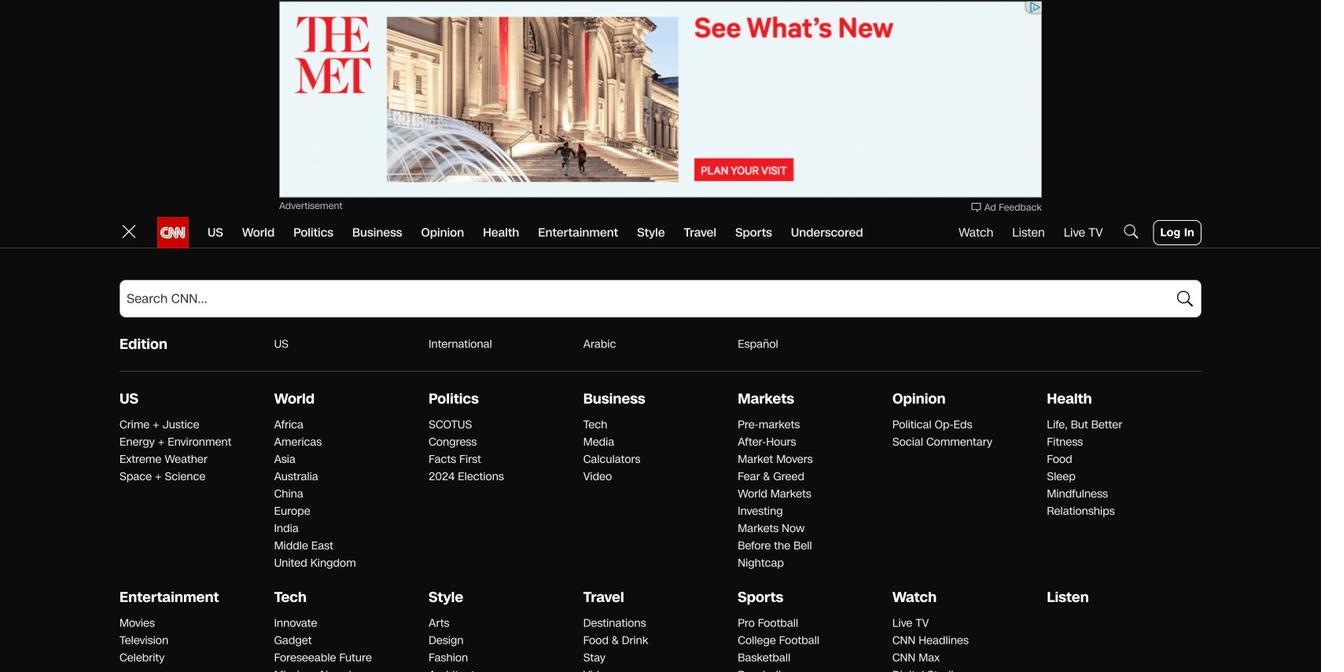 Task type: locate. For each thing, give the bounding box(es) containing it.
palm beach, florida - march 05: republican presidential candidate, former president donald trump attends an election-night watch party at mar-a-lago on march 5, 2024 in west palm beach, florida. sixteen states held their primaries and caucuses today as part of super tuesday.  (photo by win mcnamee/getty images) image
[[667, 317, 925, 462]]

advertisement element
[[279, 1, 1042, 198]]

washington, dc - march 5: president joe biden speaks during a meeting with his competition council in the state dining room of the white house on march 5, 2024 in washington, dc. biden announced new economic measures during the meeting. (photo by nathan howard/getty images) image
[[120, 389, 648, 672]]

gettyimages 1348113243.jpg image
[[667, 596, 925, 672]]

video player region
[[944, 317, 1202, 462]]

None search field
[[120, 280, 1202, 318]]



Task type: describe. For each thing, give the bounding box(es) containing it.
progress bar slider
[[944, 460, 1202, 462]]

close menu icon image
[[120, 222, 138, 241]]

Search text field
[[120, 280, 1202, 318]]

search icon image
[[1122, 222, 1141, 241]]



Task type: vqa. For each thing, say whether or not it's contained in the screenshot.
Union
no



